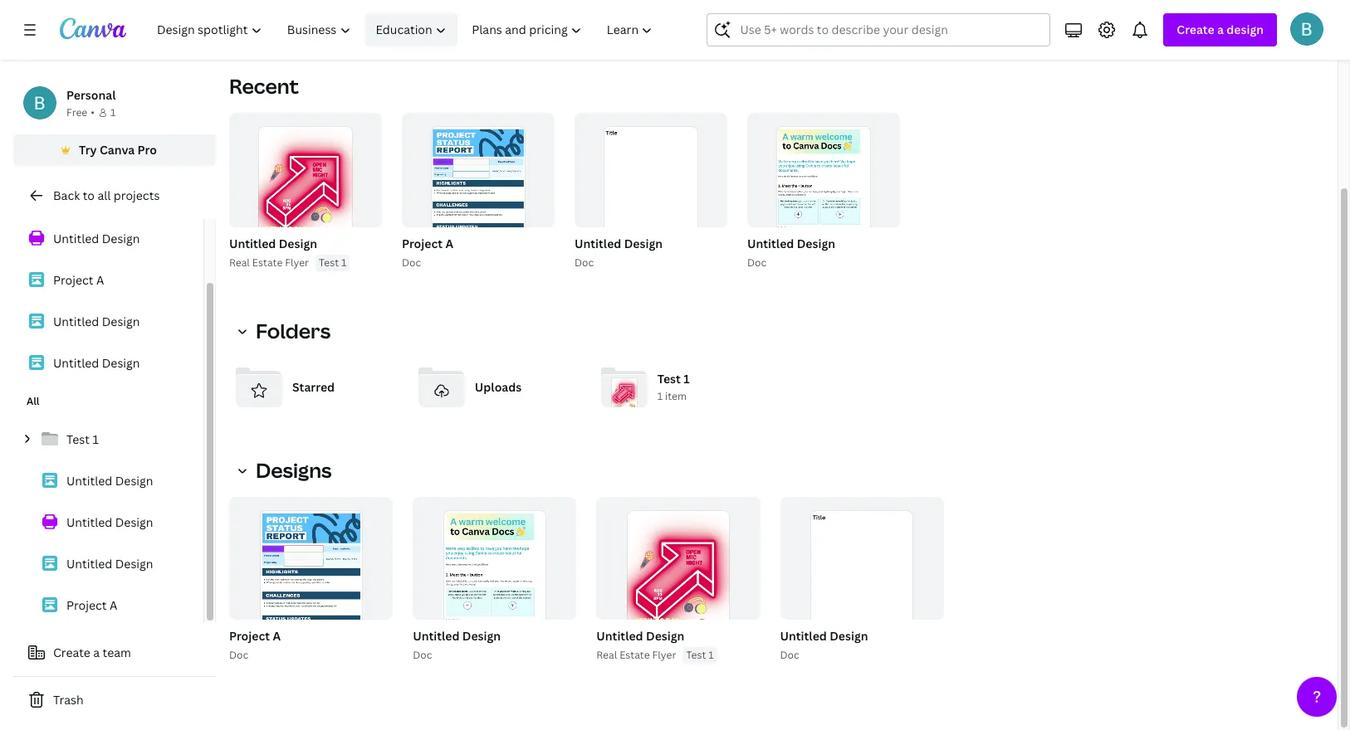 Task type: describe. For each thing, give the bounding box(es) containing it.
test 1 inside list
[[66, 432, 99, 448]]

2 vertical spatial test 1
[[686, 648, 714, 663]]

1 vertical spatial project a
[[66, 598, 117, 614]]

1 horizontal spatial flyer
[[652, 648, 676, 663]]

0 horizontal spatial real
[[229, 256, 250, 270]]

5 untitled design link from the top
[[13, 506, 203, 541]]

pro
[[137, 142, 157, 158]]

0 horizontal spatial test 1 button
[[316, 255, 350, 272]]

untitled design for first untitled design link from the bottom
[[66, 556, 153, 572]]

all
[[27, 394, 39, 409]]

free •
[[66, 105, 95, 120]]

untitled design for second untitled design link from the top
[[53, 314, 140, 330]]

back to all projects link
[[13, 179, 216, 213]]

create a team button
[[13, 637, 216, 670]]

project a doc for the rightmost project a button
[[402, 236, 453, 270]]

designs button
[[229, 454, 342, 487]]

uploads link
[[412, 358, 581, 418]]

starred link
[[229, 358, 398, 418]]

design
[[1227, 22, 1264, 37]]

1 project a link from the top
[[13, 263, 203, 298]]

list containing test 1
[[13, 423, 203, 624]]

free
[[66, 105, 87, 120]]

untitled design for 3rd untitled design link from the bottom of the page
[[66, 473, 153, 489]]

uploads
[[475, 380, 522, 395]]

test inside test 1 1 item
[[657, 372, 681, 387]]

trash link
[[13, 684, 216, 718]]

back
[[53, 188, 80, 203]]

list containing untitled design
[[13, 222, 203, 381]]

0 horizontal spatial project a button
[[229, 627, 281, 648]]

1 horizontal spatial project a button
[[402, 234, 453, 255]]

to
[[83, 188, 95, 203]]

create a design
[[1177, 22, 1264, 37]]

a for team
[[93, 645, 100, 661]]

untitled design for fifth untitled design link from the top of the page
[[66, 515, 153, 531]]

trash
[[53, 693, 84, 708]]

create for create a design
[[1177, 22, 1215, 37]]



Task type: locate. For each thing, give the bounding box(es) containing it.
test 1 button
[[316, 255, 350, 272], [683, 648, 717, 664]]

flyer
[[285, 256, 309, 270], [652, 648, 676, 663]]

folders button
[[229, 315, 341, 348]]

0 horizontal spatial project a doc
[[229, 629, 281, 663]]

brad klo image
[[1291, 12, 1324, 46]]

back to all projects
[[53, 188, 160, 203]]

1 list from the top
[[13, 222, 203, 381]]

1 vertical spatial flyer
[[652, 648, 676, 663]]

try canva pro
[[79, 142, 157, 158]]

0 vertical spatial create
[[1177, 22, 1215, 37]]

0 vertical spatial test 1 button
[[316, 255, 350, 272]]

untitled design for 1st untitled design link from the top of the page
[[53, 231, 140, 247]]

create a design button
[[1164, 13, 1277, 47]]

0 vertical spatial flyer
[[285, 256, 309, 270]]

project
[[402, 236, 443, 252], [53, 272, 93, 288], [66, 598, 107, 614], [229, 629, 270, 644]]

1 untitled design link from the top
[[13, 222, 203, 257]]

1 vertical spatial project a doc
[[229, 629, 281, 663]]

3 untitled design link from the top
[[13, 346, 203, 381]]

item
[[665, 390, 687, 404]]

0 horizontal spatial create
[[53, 645, 90, 661]]

1 vertical spatial test 1 button
[[683, 648, 717, 664]]

0 vertical spatial estate
[[252, 256, 283, 270]]

1 vertical spatial estate
[[620, 648, 650, 663]]

project a link
[[13, 263, 203, 298], [13, 589, 203, 624]]

create left design
[[1177, 22, 1215, 37]]

try canva pro button
[[13, 135, 216, 166]]

1 horizontal spatial a
[[1217, 22, 1224, 37]]

Search search field
[[740, 14, 1018, 46]]

project a button
[[402, 234, 453, 255], [229, 627, 281, 648]]

0 vertical spatial project a link
[[13, 263, 203, 298]]

0 horizontal spatial estate
[[252, 256, 283, 270]]

recent
[[229, 72, 299, 100]]

a inside dropdown button
[[1217, 22, 1224, 37]]

0 vertical spatial a
[[1217, 22, 1224, 37]]

0 vertical spatial real
[[229, 256, 250, 270]]

1 horizontal spatial real
[[597, 648, 617, 663]]

untitled design for third untitled design link from the top
[[53, 355, 140, 371]]

project a doc
[[402, 236, 453, 270], [229, 629, 281, 663]]

test 1 link
[[13, 423, 203, 458]]

1 vertical spatial create
[[53, 645, 90, 661]]

try
[[79, 142, 97, 158]]

list
[[13, 222, 203, 381], [13, 423, 203, 624]]

0 vertical spatial project a button
[[402, 234, 453, 255]]

design
[[102, 231, 140, 247], [279, 236, 317, 252], [624, 236, 663, 252], [797, 236, 835, 252], [102, 314, 140, 330], [102, 355, 140, 371], [115, 473, 153, 489], [115, 515, 153, 531], [115, 556, 153, 572], [830, 629, 868, 644], [462, 629, 501, 644], [646, 629, 685, 644]]

1 vertical spatial real estate flyer
[[597, 648, 676, 663]]

untitled design link
[[13, 222, 203, 257], [13, 305, 203, 340], [13, 346, 203, 381], [13, 464, 203, 499], [13, 506, 203, 541], [13, 547, 203, 582]]

untitled design doc
[[575, 236, 663, 270], [747, 236, 835, 270], [780, 629, 868, 663], [413, 629, 501, 663]]

1 horizontal spatial create
[[1177, 22, 1215, 37]]

1 vertical spatial real
[[597, 648, 617, 663]]

None search field
[[707, 13, 1051, 47]]

1 vertical spatial list
[[13, 423, 203, 624]]

0 vertical spatial project a
[[53, 272, 104, 288]]

project a
[[53, 272, 104, 288], [66, 598, 117, 614]]

designs
[[256, 457, 332, 484]]

0 vertical spatial real estate flyer
[[229, 256, 309, 270]]

2 horizontal spatial test 1
[[686, 648, 714, 663]]

2 list from the top
[[13, 423, 203, 624]]

projects
[[114, 188, 160, 203]]

1 horizontal spatial test 1
[[319, 256, 347, 270]]

folders
[[256, 317, 331, 345]]

real estate flyer
[[229, 256, 309, 270], [597, 648, 676, 663]]

test 1 1 item
[[657, 372, 690, 404]]

create inside dropdown button
[[1177, 22, 1215, 37]]

0 vertical spatial list
[[13, 222, 203, 381]]

a left team
[[93, 645, 100, 661]]

all
[[97, 188, 111, 203]]

a inside button
[[93, 645, 100, 661]]

personal
[[66, 87, 116, 103]]

0 horizontal spatial a
[[93, 645, 100, 661]]

1 vertical spatial project a button
[[229, 627, 281, 648]]

•
[[91, 105, 95, 120]]

0 horizontal spatial real estate flyer
[[229, 256, 309, 270]]

untitled
[[53, 231, 99, 247], [229, 236, 276, 252], [575, 236, 621, 252], [747, 236, 794, 252], [53, 314, 99, 330], [53, 355, 99, 371], [66, 473, 112, 489], [66, 515, 112, 531], [66, 556, 112, 572], [780, 629, 827, 644], [413, 629, 460, 644], [597, 629, 643, 644]]

test 1
[[319, 256, 347, 270], [66, 432, 99, 448], [686, 648, 714, 663]]

1 horizontal spatial estate
[[620, 648, 650, 663]]

project a doc for project a button to the left
[[229, 629, 281, 663]]

0 vertical spatial project a doc
[[402, 236, 453, 270]]

test
[[319, 256, 339, 270], [657, 372, 681, 387], [66, 432, 90, 448], [686, 648, 706, 663]]

create a team
[[53, 645, 131, 661]]

starred
[[292, 380, 335, 395]]

canva
[[100, 142, 135, 158]]

1 horizontal spatial real estate flyer
[[597, 648, 676, 663]]

real
[[229, 256, 250, 270], [597, 648, 617, 663]]

6 untitled design link from the top
[[13, 547, 203, 582]]

a
[[445, 236, 453, 252], [96, 272, 104, 288], [110, 598, 117, 614], [273, 629, 281, 644]]

4 untitled design link from the top
[[13, 464, 203, 499]]

create inside button
[[53, 645, 90, 661]]

0 horizontal spatial flyer
[[285, 256, 309, 270]]

1
[[110, 105, 116, 120], [341, 256, 347, 270], [684, 372, 690, 387], [657, 390, 663, 404], [92, 432, 99, 448], [709, 648, 714, 663]]

2 untitled design link from the top
[[13, 305, 203, 340]]

untitled design
[[53, 231, 140, 247], [229, 236, 317, 252], [53, 314, 140, 330], [53, 355, 140, 371], [66, 473, 153, 489], [66, 515, 153, 531], [66, 556, 153, 572], [597, 629, 685, 644]]

create
[[1177, 22, 1215, 37], [53, 645, 90, 661]]

team
[[103, 645, 131, 661]]

create left team
[[53, 645, 90, 661]]

0 vertical spatial test 1
[[319, 256, 347, 270]]

1 horizontal spatial project a doc
[[402, 236, 453, 270]]

doc
[[402, 256, 421, 270], [575, 256, 594, 270], [747, 256, 767, 270], [229, 648, 248, 663], [780, 648, 799, 663], [413, 648, 432, 663]]

a left design
[[1217, 22, 1224, 37]]

create for create a team
[[53, 645, 90, 661]]

top level navigation element
[[146, 13, 667, 47]]

0 horizontal spatial test 1
[[66, 432, 99, 448]]

untitled design button
[[229, 234, 317, 255], [575, 234, 663, 255], [747, 234, 835, 255], [780, 627, 868, 648], [413, 627, 501, 648], [597, 627, 685, 648]]

1 vertical spatial a
[[93, 645, 100, 661]]

1 horizontal spatial test 1 button
[[683, 648, 717, 664]]

1 vertical spatial project a link
[[13, 589, 203, 624]]

2 project a link from the top
[[13, 589, 203, 624]]

a for design
[[1217, 22, 1224, 37]]

1 vertical spatial test 1
[[66, 432, 99, 448]]

a
[[1217, 22, 1224, 37], [93, 645, 100, 661]]

estate
[[252, 256, 283, 270], [620, 648, 650, 663]]



Task type: vqa. For each thing, say whether or not it's contained in the screenshot.
Test
yes



